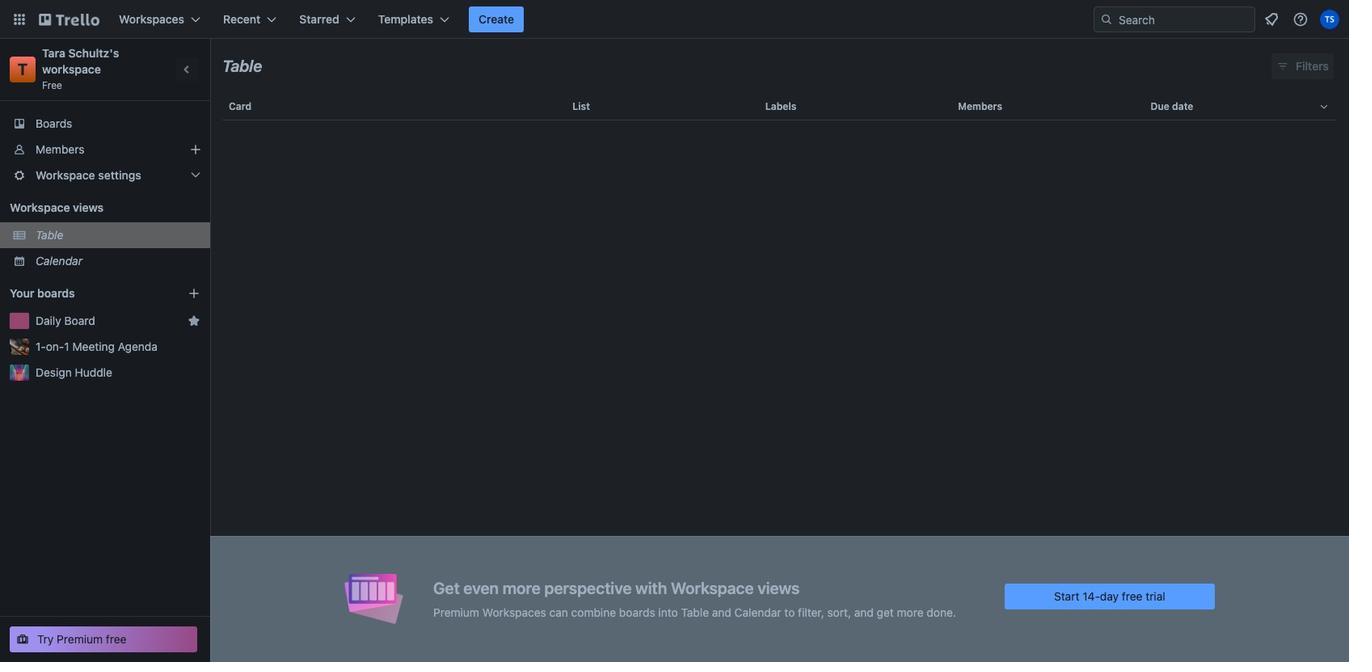 Task type: describe. For each thing, give the bounding box(es) containing it.
settings
[[98, 168, 141, 182]]

0 horizontal spatial table
[[36, 228, 63, 242]]

filters button
[[1272, 53, 1334, 79]]

tara schultz's workspace link
[[42, 46, 122, 76]]

day
[[1101, 589, 1119, 603]]

get
[[433, 579, 460, 597]]

design huddle
[[36, 366, 112, 379]]

with
[[636, 579, 667, 597]]

0 vertical spatial more
[[503, 579, 541, 597]]

can
[[550, 605, 568, 619]]

due date
[[1151, 100, 1194, 112]]

card
[[229, 100, 252, 112]]

t link
[[10, 57, 36, 82]]

daily board
[[36, 314, 95, 328]]

create
[[479, 12, 514, 26]]

premium inside 'button'
[[57, 632, 103, 646]]

huddle
[[75, 366, 112, 379]]

members inside the members link
[[36, 142, 84, 156]]

14-
[[1083, 589, 1101, 603]]

try premium free
[[37, 632, 127, 646]]

trial
[[1146, 589, 1166, 603]]

0 vertical spatial views
[[73, 201, 104, 214]]

1-on-1 meeting agenda link
[[36, 339, 201, 355]]

get even more perspective with workspace views premium workspaces can combine boards into table and calendar to filter, sort, and get more done.
[[433, 579, 957, 619]]

boards
[[36, 116, 72, 130]]

perspective
[[545, 579, 632, 597]]

done.
[[927, 605, 957, 619]]

start 14-day free trial link
[[1005, 583, 1215, 609]]

labels
[[766, 100, 797, 112]]

create button
[[469, 6, 524, 32]]

open information menu image
[[1293, 11, 1309, 27]]

back to home image
[[39, 6, 99, 32]]

your
[[10, 286, 34, 300]]

1
[[64, 340, 69, 353]]

starred icon image
[[188, 315, 201, 328]]

on-
[[46, 340, 64, 353]]

add board image
[[188, 287, 201, 300]]

date
[[1173, 100, 1194, 112]]

templates button
[[369, 6, 459, 32]]

row inside table
[[222, 87, 1338, 126]]

list
[[573, 100, 590, 112]]

boards link
[[0, 111, 210, 137]]

start 14-day free trial
[[1055, 589, 1166, 603]]

daily
[[36, 314, 61, 328]]

workspaces inside the get even more perspective with workspace views premium workspaces can combine boards into table and calendar to filter, sort, and get more done.
[[483, 605, 547, 619]]

into
[[659, 605, 678, 619]]

t
[[18, 60, 28, 78]]

your boards with 3 items element
[[10, 284, 163, 303]]

workspaces inside popup button
[[119, 12, 184, 26]]

boards inside 'element'
[[37, 286, 75, 300]]

table inside the get even more perspective with workspace views premium workspaces can combine boards into table and calendar to filter, sort, and get more done.
[[681, 605, 709, 619]]

start
[[1055, 589, 1080, 603]]

free
[[42, 79, 62, 91]]

table link
[[36, 227, 201, 243]]

1 vertical spatial more
[[897, 605, 924, 619]]

list button
[[566, 87, 759, 126]]

due date button
[[1145, 87, 1338, 126]]

members link
[[0, 137, 210, 163]]

0 vertical spatial calendar
[[36, 254, 83, 268]]

your boards
[[10, 286, 75, 300]]

workspace settings
[[36, 168, 141, 182]]

premium inside the get even more perspective with workspace views premium workspaces can combine boards into table and calendar to filter, sort, and get more done.
[[433, 605, 480, 619]]

1 and from the left
[[712, 605, 732, 619]]

try premium free button
[[10, 627, 197, 653]]



Task type: vqa. For each thing, say whether or not it's contained in the screenshot.
JAMES PETERSON (JAMESPETERSON93) Icon
no



Task type: locate. For each thing, give the bounding box(es) containing it.
agenda
[[118, 340, 158, 353]]

1 horizontal spatial premium
[[433, 605, 480, 619]]

recent
[[223, 12, 261, 26]]

calendar link
[[36, 253, 201, 269]]

search image
[[1101, 13, 1114, 26]]

2 vertical spatial table
[[681, 605, 709, 619]]

2 vertical spatial workspace
[[671, 579, 754, 597]]

2 horizontal spatial table
[[681, 605, 709, 619]]

free right "day"
[[1122, 589, 1143, 603]]

workspace settings button
[[0, 163, 210, 188]]

0 vertical spatial boards
[[37, 286, 75, 300]]

workspace views
[[10, 201, 104, 214]]

workspace
[[42, 62, 101, 76]]

sort,
[[828, 605, 852, 619]]

workspace for workspace views
[[10, 201, 70, 214]]

0 vertical spatial members
[[958, 100, 1003, 112]]

members button
[[952, 87, 1145, 126]]

get
[[877, 605, 894, 619]]

1 vertical spatial premium
[[57, 632, 103, 646]]

and left get
[[855, 605, 874, 619]]

0 horizontal spatial boards
[[37, 286, 75, 300]]

starred
[[299, 12, 339, 26]]

workspace inside the get even more perspective with workspace views premium workspaces can combine boards into table and calendar to filter, sort, and get more done.
[[671, 579, 754, 597]]

schultz's
[[68, 46, 119, 60]]

0 horizontal spatial workspaces
[[119, 12, 184, 26]]

views down workspace settings
[[73, 201, 104, 214]]

Search field
[[1114, 7, 1255, 32]]

labels button
[[759, 87, 952, 126]]

boards
[[37, 286, 75, 300], [619, 605, 656, 619]]

1 horizontal spatial free
[[1122, 589, 1143, 603]]

1 horizontal spatial boards
[[619, 605, 656, 619]]

table down workspace views
[[36, 228, 63, 242]]

workspace navigation collapse icon image
[[176, 58, 199, 81]]

0 horizontal spatial members
[[36, 142, 84, 156]]

card button
[[222, 87, 566, 126]]

1 horizontal spatial workspaces
[[483, 605, 547, 619]]

to
[[785, 605, 795, 619]]

table
[[222, 57, 262, 75], [36, 228, 63, 242], [681, 605, 709, 619]]

1 vertical spatial boards
[[619, 605, 656, 619]]

boards inside the get even more perspective with workspace views premium workspaces can combine boards into table and calendar to filter, sort, and get more done.
[[619, 605, 656, 619]]

try
[[37, 632, 54, 646]]

workspaces button
[[109, 6, 210, 32]]

recent button
[[214, 6, 287, 32]]

1 vertical spatial members
[[36, 142, 84, 156]]

views
[[73, 201, 104, 214], [758, 579, 800, 597]]

free inside 'button'
[[106, 632, 127, 646]]

1 horizontal spatial views
[[758, 579, 800, 597]]

more right get
[[897, 605, 924, 619]]

even
[[464, 579, 499, 597]]

calendar
[[36, 254, 83, 268], [735, 605, 782, 619]]

0 horizontal spatial views
[[73, 201, 104, 214]]

free right the try
[[106, 632, 127, 646]]

filter,
[[798, 605, 825, 619]]

0 vertical spatial premium
[[433, 605, 480, 619]]

daily board link
[[36, 313, 181, 329]]

design
[[36, 366, 72, 379]]

1 vertical spatial workspaces
[[483, 605, 547, 619]]

0 vertical spatial free
[[1122, 589, 1143, 603]]

calendar left the to
[[735, 605, 782, 619]]

boards up daily
[[37, 286, 75, 300]]

tara schultz (taraschultz7) image
[[1321, 10, 1340, 29]]

workspace inside the workspace settings dropdown button
[[36, 168, 95, 182]]

premium right the try
[[57, 632, 103, 646]]

1 vertical spatial workspace
[[10, 201, 70, 214]]

templates
[[378, 12, 434, 26]]

0 horizontal spatial free
[[106, 632, 127, 646]]

calendar up your boards
[[36, 254, 83, 268]]

workspaces
[[119, 12, 184, 26], [483, 605, 547, 619]]

starred button
[[290, 6, 365, 32]]

more
[[503, 579, 541, 597], [897, 605, 924, 619]]

and right into
[[712, 605, 732, 619]]

workspace up workspace views
[[36, 168, 95, 182]]

board
[[64, 314, 95, 328]]

0 horizontal spatial calendar
[[36, 254, 83, 268]]

more right even
[[503, 579, 541, 597]]

workspace up into
[[671, 579, 754, 597]]

0 vertical spatial table
[[222, 57, 262, 75]]

row containing card
[[222, 87, 1338, 126]]

table containing card
[[210, 87, 1350, 662]]

and
[[712, 605, 732, 619], [855, 605, 874, 619]]

free
[[1122, 589, 1143, 603], [106, 632, 127, 646]]

workspace for workspace settings
[[36, 168, 95, 182]]

row
[[222, 87, 1338, 126]]

0 horizontal spatial premium
[[57, 632, 103, 646]]

1 vertical spatial calendar
[[735, 605, 782, 619]]

filters
[[1296, 59, 1330, 73]]

0 vertical spatial workspace
[[36, 168, 95, 182]]

workspace
[[36, 168, 95, 182], [10, 201, 70, 214], [671, 579, 754, 597]]

table
[[210, 87, 1350, 662]]

1 vertical spatial table
[[36, 228, 63, 242]]

0 horizontal spatial more
[[503, 579, 541, 597]]

premium down get at the bottom
[[433, 605, 480, 619]]

boards down 'with'
[[619, 605, 656, 619]]

0 horizontal spatial and
[[712, 605, 732, 619]]

design huddle link
[[36, 365, 201, 381]]

0 vertical spatial workspaces
[[119, 12, 184, 26]]

views inside the get even more perspective with workspace views premium workspaces can combine boards into table and calendar to filter, sort, and get more done.
[[758, 579, 800, 597]]

1 vertical spatial free
[[106, 632, 127, 646]]

primary element
[[0, 0, 1350, 39]]

1 vertical spatial views
[[758, 579, 800, 597]]

Table text field
[[222, 51, 262, 82]]

calendar inside the get even more perspective with workspace views premium workspaces can combine boards into table and calendar to filter, sort, and get more done.
[[735, 605, 782, 619]]

premium
[[433, 605, 480, 619], [57, 632, 103, 646]]

due
[[1151, 100, 1170, 112]]

combine
[[571, 605, 616, 619]]

2 and from the left
[[855, 605, 874, 619]]

tara
[[42, 46, 66, 60]]

1-
[[36, 340, 46, 353]]

tara schultz's workspace free
[[42, 46, 122, 91]]

table right into
[[681, 605, 709, 619]]

workspace down workspace settings
[[10, 201, 70, 214]]

table up card
[[222, 57, 262, 75]]

members inside members button
[[958, 100, 1003, 112]]

workspaces up workspace navigation collapse icon
[[119, 12, 184, 26]]

0 notifications image
[[1262, 10, 1282, 29]]

views up the to
[[758, 579, 800, 597]]

1 horizontal spatial table
[[222, 57, 262, 75]]

1 horizontal spatial members
[[958, 100, 1003, 112]]

1-on-1 meeting agenda
[[36, 340, 158, 353]]

workspaces down even
[[483, 605, 547, 619]]

meeting
[[72, 340, 115, 353]]

1 horizontal spatial and
[[855, 605, 874, 619]]

1 horizontal spatial calendar
[[735, 605, 782, 619]]

1 horizontal spatial more
[[897, 605, 924, 619]]

members
[[958, 100, 1003, 112], [36, 142, 84, 156]]



